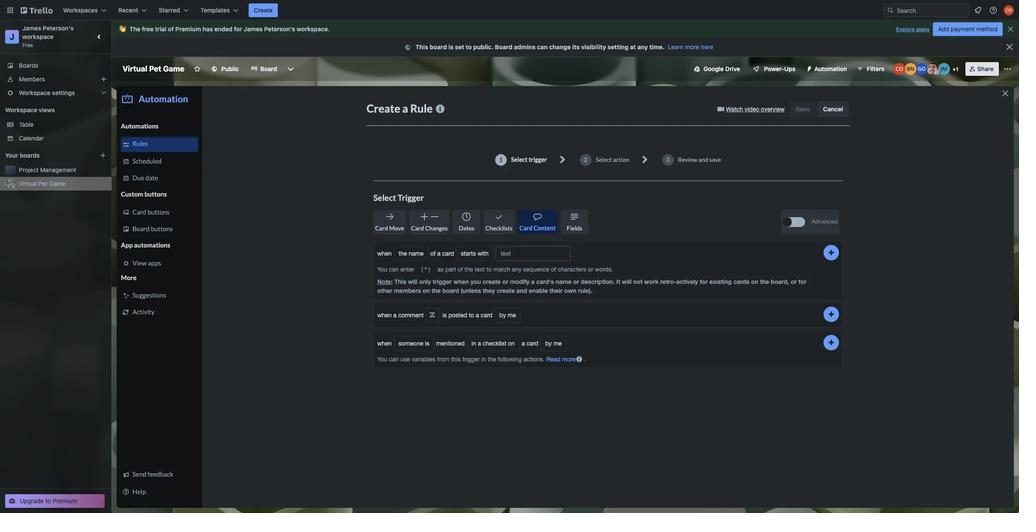 Task type: describe. For each thing, give the bounding box(es) containing it.
add
[[938, 25, 949, 33]]

create
[[254, 6, 273, 14]]

visibility
[[581, 43, 606, 51]]

public
[[221, 65, 239, 72]]

table link
[[19, 120, 106, 129]]

0 vertical spatial board
[[495, 43, 513, 51]]

automation
[[814, 65, 847, 72]]

james peterson's workspace free
[[22, 24, 75, 48]]

calendar
[[19, 135, 44, 142]]

your boards
[[5, 152, 40, 159]]

0 horizontal spatial virtual
[[19, 180, 37, 187]]

filters button
[[854, 62, 887, 76]]

table
[[19, 121, 34, 128]]

board link
[[246, 62, 282, 76]]

+
[[953, 66, 956, 72]]

plans
[[916, 26, 930, 33]]

ended
[[214, 25, 232, 33]]

j
[[10, 32, 14, 42]]

recent button
[[113, 3, 152, 17]]

0 notifications image
[[973, 5, 983, 15]]

power-ups button
[[747, 62, 801, 76]]

members link
[[0, 72, 111, 86]]

open information menu image
[[989, 6, 998, 15]]

explore
[[896, 26, 915, 33]]

boards
[[20, 152, 40, 159]]

customize views image
[[287, 65, 295, 73]]

share
[[977, 65, 994, 72]]

sm image
[[404, 43, 416, 52]]

project management
[[19, 166, 76, 174]]

project management link
[[19, 166, 106, 174]]

this
[[416, 43, 428, 51]]

workspace settings
[[19, 89, 75, 96]]

boards
[[19, 62, 38, 69]]

upgrade to premium
[[20, 498, 77, 505]]

public.
[[473, 43, 493, 51]]

for
[[234, 25, 242, 33]]

upgrade
[[20, 498, 44, 505]]

gary orlando (garyorlando) image
[[916, 63, 928, 75]]

wave image
[[118, 25, 126, 33]]

1 horizontal spatial premium
[[175, 25, 201, 33]]

1 horizontal spatial peterson's
[[264, 25, 295, 33]]

google
[[704, 65, 724, 72]]

here
[[701, 43, 713, 51]]

Board name text field
[[118, 62, 189, 76]]

at
[[630, 43, 636, 51]]

.
[[328, 25, 330, 33]]

change
[[549, 43, 571, 51]]

free
[[22, 42, 33, 48]]

has
[[203, 25, 213, 33]]

google drive icon image
[[694, 66, 700, 72]]

its
[[572, 43, 580, 51]]

0 horizontal spatial premium
[[53, 498, 77, 505]]

james inside james peterson's workspace free
[[22, 24, 41, 32]]

google drive
[[704, 65, 740, 72]]

virtual pet game link
[[19, 180, 106, 188]]

project
[[19, 166, 38, 174]]

starred
[[159, 6, 180, 14]]

your
[[5, 152, 18, 159]]

management
[[40, 166, 76, 174]]

Search field
[[894, 4, 969, 17]]

free
[[142, 25, 154, 33]]

recent
[[118, 6, 138, 14]]

add payment method
[[938, 25, 998, 33]]

this board is set to public. board admins can change its visibility setting at any time. learn more here
[[416, 43, 713, 51]]

admins
[[514, 43, 536, 51]]

views
[[39, 106, 55, 114]]

1 vertical spatial pet
[[38, 180, 48, 187]]

setting
[[608, 43, 628, 51]]



Task type: vqa. For each thing, say whether or not it's contained in the screenshot.
'Atlassian Trello' image on the left
no



Task type: locate. For each thing, give the bounding box(es) containing it.
0 vertical spatial christina overa (christinaovera) image
[[1004, 5, 1014, 15]]

workspaces button
[[58, 3, 111, 17]]

1 vertical spatial virtual pet game
[[19, 180, 65, 187]]

1 horizontal spatial james
[[244, 25, 263, 33]]

virtual
[[123, 64, 147, 73], [19, 180, 37, 187]]

is
[[448, 43, 453, 51]]

0 vertical spatial virtual pet game
[[123, 64, 184, 73]]

templates button
[[195, 3, 244, 17]]

0 vertical spatial to
[[466, 43, 472, 51]]

pet inside text field
[[149, 64, 161, 73]]

automation button
[[802, 62, 852, 76]]

peterson's
[[43, 24, 74, 32], [264, 25, 295, 33]]

pet down trial
[[149, 64, 161, 73]]

game left star or unstar board image
[[163, 64, 184, 73]]

to right set at the left of page
[[466, 43, 472, 51]]

members
[[19, 75, 45, 83]]

any
[[637, 43, 648, 51]]

workspace
[[297, 25, 328, 33], [22, 33, 54, 40]]

workspace down members at top left
[[19, 89, 50, 96]]

primary element
[[0, 0, 1019, 21]]

j link
[[5, 30, 19, 44]]

filters
[[867, 65, 884, 72]]

payment
[[951, 25, 975, 33]]

0 vertical spatial premium
[[175, 25, 201, 33]]

add board image
[[99, 152, 106, 159]]

workspace up table
[[5, 106, 37, 114]]

to right upgrade
[[45, 498, 51, 505]]

board inside board link
[[260, 65, 277, 72]]

this member is an admin of this board. image
[[935, 71, 938, 75]]

virtual pet game down 'free'
[[123, 64, 184, 73]]

0 vertical spatial game
[[163, 64, 184, 73]]

workspaces
[[63, 6, 98, 14]]

workspace for workspace settings
[[19, 89, 50, 96]]

workspace for workspace views
[[5, 106, 37, 114]]

premium right upgrade
[[53, 498, 77, 505]]

share button
[[965, 62, 999, 76]]

learn
[[668, 43, 684, 51]]

banner
[[111, 21, 1019, 38]]

jeremy miller (jeremymiller198) image
[[938, 63, 950, 75]]

virtual inside text field
[[123, 64, 147, 73]]

ben nelson (bennelson96) image
[[905, 63, 917, 75]]

pet down project management
[[38, 180, 48, 187]]

peterson's down back to home image
[[43, 24, 74, 32]]

starred button
[[154, 3, 194, 17]]

virtual pet game inside text field
[[123, 64, 184, 73]]

0 horizontal spatial james
[[22, 24, 41, 32]]

virtual down 'project'
[[19, 180, 37, 187]]

0 horizontal spatial game
[[49, 180, 65, 187]]

0 vertical spatial pet
[[149, 64, 161, 73]]

1 vertical spatial game
[[49, 180, 65, 187]]

public button
[[206, 62, 244, 76]]

0 vertical spatial workspace
[[19, 89, 50, 96]]

explore plans
[[896, 26, 930, 33]]

1 vertical spatial board
[[260, 65, 277, 72]]

ups
[[784, 65, 796, 72]]

trial
[[155, 25, 166, 33]]

virtual pet game
[[123, 64, 184, 73], [19, 180, 65, 187]]

peterson's inside james peterson's workspace free
[[43, 24, 74, 32]]

0 horizontal spatial pet
[[38, 180, 48, 187]]

game
[[163, 64, 184, 73], [49, 180, 65, 187]]

1 horizontal spatial board
[[495, 43, 513, 51]]

boards link
[[0, 59, 111, 72]]

workspace navigation collapse icon image
[[93, 31, 105, 43]]

1 vertical spatial workspace
[[5, 106, 37, 114]]

your boards with 2 items element
[[5, 150, 87, 161]]

0 horizontal spatial workspace
[[22, 33, 54, 40]]

1 horizontal spatial virtual
[[123, 64, 147, 73]]

1 vertical spatial to
[[45, 498, 51, 505]]

board right public.
[[495, 43, 513, 51]]

star or unstar board image
[[194, 66, 201, 72]]

james peterson (jamespeterson93) image
[[927, 63, 939, 75]]

1 vertical spatial premium
[[53, 498, 77, 505]]

+ 1
[[953, 66, 958, 72]]

premium
[[175, 25, 201, 33], [53, 498, 77, 505]]

0 horizontal spatial board
[[260, 65, 277, 72]]

👋 the free trial of premium has ended for james peterson's workspace .
[[118, 25, 330, 33]]

workspace
[[19, 89, 50, 96], [5, 106, 37, 114]]

1 horizontal spatial to
[[466, 43, 472, 51]]

game down "management"
[[49, 180, 65, 187]]

1
[[956, 66, 958, 72]]

1 horizontal spatial pet
[[149, 64, 161, 73]]

james peterson's workspace link
[[22, 24, 75, 40]]

the
[[129, 25, 140, 33]]

learn more here link
[[665, 43, 713, 51]]

👋
[[118, 25, 126, 33]]

christina overa (christinaovera) image right the open information menu icon
[[1004, 5, 1014, 15]]

set
[[455, 43, 464, 51]]

drive
[[725, 65, 740, 72]]

game inside text field
[[163, 64, 184, 73]]

0 horizontal spatial peterson's
[[43, 24, 74, 32]]

1 horizontal spatial game
[[163, 64, 184, 73]]

back to home image
[[21, 3, 53, 17]]

0 vertical spatial virtual
[[123, 64, 147, 73]]

virtual down the
[[123, 64, 147, 73]]

workspace views
[[5, 106, 55, 114]]

0 horizontal spatial to
[[45, 498, 51, 505]]

workspace inside james peterson's workspace free
[[22, 33, 54, 40]]

explore plans button
[[896, 24, 930, 35]]

pet
[[149, 64, 161, 73], [38, 180, 48, 187]]

board left customize views icon
[[260, 65, 277, 72]]

power-ups
[[764, 65, 796, 72]]

james
[[22, 24, 41, 32], [244, 25, 263, 33]]

1 vertical spatial workspace
[[22, 33, 54, 40]]

banner containing 👋
[[111, 21, 1019, 38]]

christina overa (christinaovera) image
[[1004, 5, 1014, 15], [893, 63, 905, 75]]

peterson's down create button
[[264, 25, 295, 33]]

time.
[[649, 43, 665, 51]]

workspace inside popup button
[[19, 89, 50, 96]]

templates
[[201, 6, 230, 14]]

premium right of
[[175, 25, 201, 33]]

workspace settings button
[[0, 86, 111, 100]]

google drive button
[[689, 62, 745, 76]]

0 horizontal spatial virtual pet game
[[19, 180, 65, 187]]

power-
[[764, 65, 784, 72]]

sm image
[[802, 62, 814, 74]]

calendar link
[[19, 134, 106, 143]]

create button
[[249, 3, 278, 17]]

add payment method button
[[933, 22, 1003, 36]]

virtual pet game down project management
[[19, 180, 65, 187]]

1 horizontal spatial virtual pet game
[[123, 64, 184, 73]]

0 vertical spatial workspace
[[297, 25, 328, 33]]

james right for
[[244, 25, 263, 33]]

board
[[430, 43, 447, 51]]

1 horizontal spatial workspace
[[297, 25, 328, 33]]

christina overa (christinaovera) image left gary orlando (garyorlando) 'image'
[[893, 63, 905, 75]]

1 vertical spatial christina overa (christinaovera) image
[[893, 63, 905, 75]]

settings
[[52, 89, 75, 96]]

method
[[976, 25, 998, 33]]

1 vertical spatial virtual
[[19, 180, 37, 187]]

james up free
[[22, 24, 41, 32]]

show menu image
[[1003, 65, 1012, 73]]

search image
[[887, 7, 894, 14]]

0 horizontal spatial christina overa (christinaovera) image
[[893, 63, 905, 75]]

upgrade to premium link
[[5, 495, 105, 508]]

can
[[537, 43, 548, 51]]

more
[[685, 43, 699, 51]]

1 horizontal spatial christina overa (christinaovera) image
[[1004, 5, 1014, 15]]

of
[[168, 25, 174, 33]]



